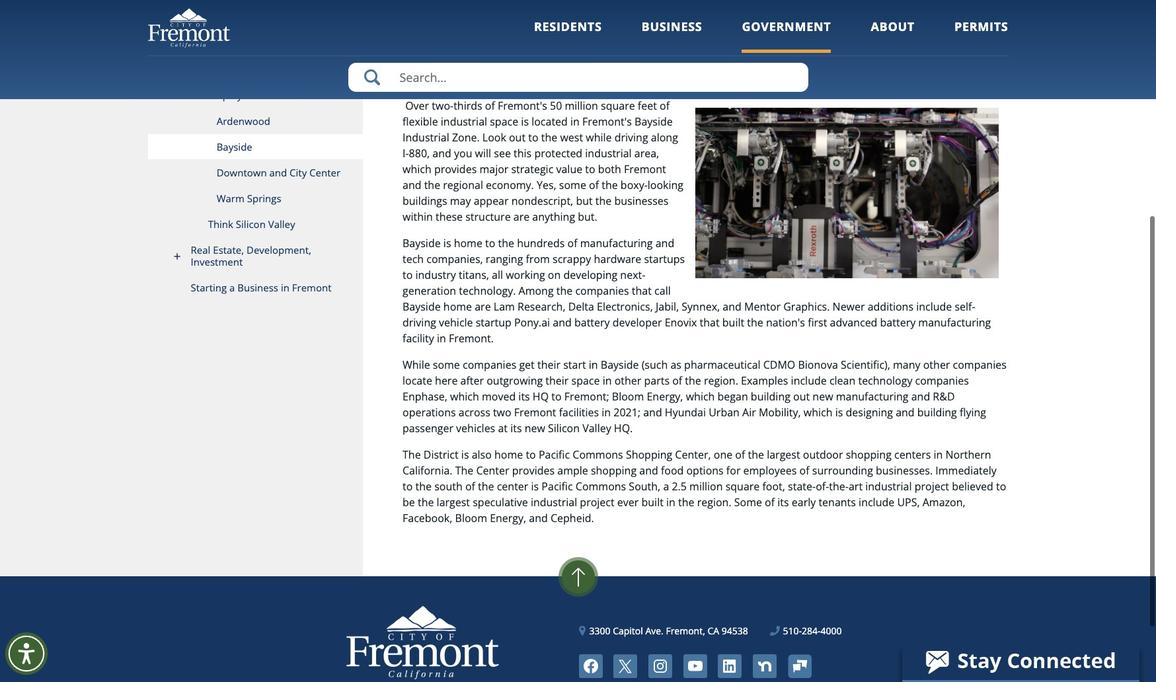 Task type: vqa. For each thing, say whether or not it's contained in the screenshot.
the rightmost acre
no



Task type: describe. For each thing, give the bounding box(es) containing it.
yes,
[[537, 178, 557, 193]]

along
[[651, 130, 678, 145]]

1 vertical spatial fremont
[[292, 281, 332, 295]]

footer li icon image
[[718, 655, 742, 679]]

footer nd icon image
[[753, 655, 777, 679]]

fremont inside over two-thirds of fremont's 50 million square feet of flexible industrial space is located in fremont's bayside industrial zone. look out to the west while driving along i-880, and you will see this protected industrial area, which provides major strategic value to both fremont and the regional economy. yes, some of the boxy-looking buildings may appear nondescript, but the businesses within these structure are anything but.
[[624, 162, 666, 177]]

of right one
[[736, 448, 746, 462]]

industrial up the both
[[585, 146, 632, 161]]

of down foot,
[[765, 495, 775, 510]]

and inside "link"
[[269, 166, 287, 179]]

some inside over two-thirds of fremont's 50 million square feet of flexible industrial space is located in fremont's bayside industrial zone. look out to the west while driving along i-880, and you will see this protected industrial area, which provides major strategic value to both fremont and the regional economy. yes, some of the boxy-looking buildings may appear nondescript, but the businesses within these structure are anything but.
[[559, 178, 587, 193]]

surrounding
[[813, 464, 874, 478]]

many
[[894, 358, 921, 372]]

of right 'south' at the left
[[466, 480, 475, 494]]

1 vertical spatial building
[[918, 406, 957, 420]]

all
[[492, 268, 503, 283]]

tech
[[403, 252, 424, 267]]

and up startups
[[656, 236, 675, 251]]

be
[[403, 495, 415, 510]]

out inside 'while some companies get their start in bayside (such as pharmaceutical cdmo bionova scientific), many other companies locate here after outgrowing their space in other parts of the region. examples include clean technology companies enphase, which moved its hq to fremont; bloom energy, which began building out new manufacturing and r&d operations across two fremont facilities in 2021; and hyundai urban air mobility, which is designing and building flying passenger vehicles at its new silicon valley hq.'
[[794, 390, 810, 404]]

3300 capitol ave. fremont, ca 94538 link
[[580, 624, 749, 638]]

a inside the district is also home to pacific commons shopping center, one of the largest outdoor shopping centers in northern california. the center provides ample shopping and food options for employees of surrounding businesses. immediately to the south of the center is pacific commons south, a 2.5 million square foot, state-of-the-art industrial project believed to be the largest speculative industrial project ever built in the region. some of its early tenants include ups, amazon, facebook, bloom energy, and cepheid.
[[664, 480, 669, 494]]

and left cepheid.
[[529, 511, 548, 526]]

industrial up cepheid.
[[531, 495, 577, 510]]

fremont;
[[565, 390, 610, 404]]

downtown
[[217, 166, 267, 179]]

square inside over two-thirds of fremont's 50 million square feet of flexible industrial space is located in fremont's bayside industrial zone. look out to the west while driving along i-880, and you will see this protected industrial area, which provides major strategic value to both fremont and the regional economy. yes, some of the boxy-looking buildings may appear nondescript, but the businesses within these structure are anything but.
[[601, 99, 635, 113]]

for
[[727, 464, 741, 478]]

on
[[548, 268, 561, 283]]

bionova
[[799, 358, 838, 372]]

startup
[[476, 316, 512, 330]]

over two-thirds of fremont's 50 million square feet of flexible industrial space is located in fremont's bayside industrial zone. look out to the west while driving along i-880, and you will see this protected industrial area, which provides major strategic value to both fremont and the regional economy. yes, some of the boxy-looking buildings may appear nondescript, but the businesses within these structure are anything but.
[[403, 99, 684, 224]]

two
[[493, 406, 512, 420]]

stay connected image
[[903, 643, 1139, 681]]

and up the buildings
[[403, 178, 422, 193]]

0 vertical spatial business
[[642, 19, 703, 34]]

nondescript,
[[512, 194, 574, 208]]

investment
[[191, 256, 243, 269]]

anything
[[533, 210, 575, 224]]

government
[[742, 19, 832, 34]]

1 vertical spatial project
[[580, 495, 615, 510]]

regional
[[443, 178, 483, 193]]

technology.
[[459, 284, 516, 298]]

the down located
[[541, 130, 558, 145]]

square inside the district is also home to pacific commons shopping center, one of the largest outdoor shopping centers in northern california. the center provides ample shopping and food options for employees of surrounding businesses. immediately to the south of the center is pacific commons south, a 2.5 million square foot, state-of-the-art industrial project believed to be the largest speculative industrial project ever built in the region. some of its early tenants include ups, amazon, facebook, bloom energy, and cepheid.
[[726, 480, 760, 494]]

get
[[519, 358, 535, 372]]

companies inside bayside is home to the hundreds of manufacturing and tech companies, ranging from scrappy hardware startups to industry titans, all working on developing next- generation technology. among the companies that call bayside home are lam research, delta electronics, jabil, synnex, and mentor graphics. newer additions include self- driving vehicle startup pony.ai and battery developer enovix that built the nation's first advanced battery manufacturing facility in fremont.
[[576, 284, 629, 298]]

amazon,
[[923, 495, 966, 510]]

in inside over two-thirds of fremont's 50 million square feet of flexible industrial space is located in fremont's bayside industrial zone. look out to the west while driving along i-880, and you will see this protected industrial area, which provides major strategic value to both fremont and the regional economy. yes, some of the boxy-looking buildings may appear nondescript, but the businesses within these structure are anything but.
[[571, 115, 580, 129]]

food
[[661, 464, 684, 478]]

and left mentor
[[723, 300, 742, 314]]

of right "thirds"
[[485, 99, 495, 113]]

provides inside the district is also home to pacific commons shopping center, one of the largest outdoor shopping centers in northern california. the center provides ample shopping and food options for employees of surrounding businesses. immediately to the south of the center is pacific commons south, a 2.5 million square foot, state-of-the-art industrial project believed to be the largest speculative industrial project ever built in the region. some of its early tenants include ups, amazon, facebook, bloom energy, and cepheid.
[[512, 464, 555, 478]]

in up fremont;
[[603, 374, 612, 388]]

think silicon valley
[[208, 218, 295, 231]]

real
[[191, 244, 211, 257]]

to up be
[[403, 480, 413, 494]]

hq.
[[614, 421, 633, 436]]

believed
[[952, 480, 994, 494]]

which down after
[[450, 390, 479, 404]]

electronics,
[[597, 300, 653, 314]]

1 vertical spatial shopping
[[591, 464, 637, 478]]

scrappy
[[553, 252, 591, 267]]

ca
[[708, 625, 720, 638]]

1 vertical spatial commons
[[576, 480, 626, 494]]

think
[[208, 218, 233, 231]]

close up of three industrial machines image
[[696, 108, 999, 278]]

passenger
[[403, 421, 454, 436]]

the down on
[[557, 284, 573, 298]]

the up ranging
[[498, 236, 515, 251]]

1 vertical spatial home
[[444, 300, 472, 314]]

business link
[[642, 19, 703, 53]]

0 vertical spatial commons
[[573, 448, 623, 462]]

and left you
[[433, 146, 452, 161]]

early
[[792, 495, 816, 510]]

region. inside the district is also home to pacific commons shopping center, one of the largest outdoor shopping centers in northern california. the center provides ample shopping and food options for employees of surrounding businesses. immediately to the south of the center is pacific commons south, a 2.5 million square foot, state-of-the-art industrial project believed to be the largest speculative industrial project ever built in the region. some of its early tenants include ups, amazon, facebook, bloom energy, and cepheid.
[[698, 495, 732, 510]]

employment hubs
[[208, 89, 293, 102]]

enphase,
[[403, 390, 448, 404]]

space inside over two-thirds of fremont's 50 million square feet of flexible industrial space is located in fremont's bayside industrial zone. look out to the west while driving along i-880, and you will see this protected industrial area, which provides major strategic value to both fremont and the regional economy. yes, some of the boxy-looking buildings may appear nondescript, but the businesses within these structure are anything but.
[[490, 115, 519, 129]]

million inside the district is also home to pacific commons shopping center, one of the largest outdoor shopping centers in northern california. the center provides ample shopping and food options for employees of surrounding businesses. immediately to the south of the center is pacific commons south, a 2.5 million square foot, state-of-the-art industrial project believed to be the largest speculative industrial project ever built in the region. some of its early tenants include ups, amazon, facebook, bloom energy, and cepheid.
[[690, 480, 723, 494]]

parts
[[644, 374, 670, 388]]

industrial down the businesses.
[[866, 480, 912, 494]]

flying
[[960, 406, 987, 420]]

jabil,
[[656, 300, 679, 314]]

are inside bayside is home to the hundreds of manufacturing and tech companies, ranging from scrappy hardware startups to industry titans, all working on developing next- generation technology. among the companies that call bayside home are lam research, delta electronics, jabil, synnex, and mentor graphics. newer additions include self- driving vehicle startup pony.ai and battery developer enovix that built the nation's first advanced battery manufacturing facility in fremont.
[[475, 300, 491, 314]]

of up state-
[[800, 464, 810, 478]]

in left 2021;
[[602, 406, 611, 420]]

is right center
[[531, 480, 539, 494]]

space inside 'while some companies get their start in bayside (such as pharmaceutical cdmo bionova scientific), many other companies locate here after outgrowing their space in other parts of the region. examples include clean technology companies enphase, which moved its hq to fremont; bloom energy, which began building out new manufacturing and r&d operations across two fremont facilities in 2021; and hyundai urban air mobility, which is designing and building flying passenger vehicles at its new silicon valley hq.'
[[572, 374, 600, 388]]

energy, inside the district is also home to pacific commons shopping center, one of the largest outdoor shopping centers in northern california. the center provides ample shopping and food options for employees of surrounding businesses. immediately to the south of the center is pacific commons south, a 2.5 million square foot, state-of-the-art industrial project believed to be the largest speculative industrial project ever built in the region. some of its early tenants include ups, amazon, facebook, bloom energy, and cepheid.
[[490, 511, 527, 526]]

silicon inside 'while some companies get their start in bayside (such as pharmaceutical cdmo bionova scientific), many other companies locate here after outgrowing their space in other parts of the region. examples include clean technology companies enphase, which moved its hq to fremont; bloom energy, which began building out new manufacturing and r&d operations across two fremont facilities in 2021; and hyundai urban air mobility, which is designing and building flying passenger vehicles at its new silicon valley hq.'
[[548, 421, 580, 436]]

provides inside over two-thirds of fremont's 50 million square feet of flexible industrial space is located in fremont's bayside industrial zone. look out to the west while driving along i-880, and you will see this protected industrial area, which provides major strategic value to both fremont and the regional economy. yes, some of the boxy-looking buildings may appear nondescript, but the businesses within these structure are anything but.
[[434, 162, 477, 177]]

ever
[[618, 495, 639, 510]]

- link
[[999, 63, 1012, 75]]

bayside inside 'while some companies get their start in bayside (such as pharmaceutical cdmo bionova scientific), many other companies locate here after outgrowing their space in other parts of the region. examples include clean technology companies enphase, which moved its hq to fremont; bloom energy, which began building out new manufacturing and r&d operations across two fremont facilities in 2021; and hyundai urban air mobility, which is designing and building flying passenger vehicles at its new silicon valley hq.'
[[601, 358, 639, 372]]

footer fb icon image
[[579, 655, 603, 679]]

ave.
[[646, 625, 664, 638]]

to left the both
[[586, 162, 596, 177]]

which up the hyundai
[[686, 390, 715, 404]]

self-
[[955, 300, 976, 314]]

call
[[655, 284, 671, 298]]

hq
[[533, 390, 549, 404]]

out inside over two-thirds of fremont's 50 million square feet of flexible industrial space is located in fremont's bayside industrial zone. look out to the west while driving along i-880, and you will see this protected industrial area, which provides major strategic value to both fremont and the regional economy. yes, some of the boxy-looking buildings may appear nondescript, but the businesses within these structure are anything but.
[[509, 130, 526, 145]]

to up center
[[526, 448, 536, 462]]

examples
[[741, 374, 789, 388]]

looking
[[648, 178, 684, 193]]

0 vertical spatial shopping
[[846, 448, 892, 462]]

some
[[735, 495, 762, 510]]

advanced
[[830, 316, 878, 330]]

moved
[[482, 390, 516, 404]]

industrial up 'zone.'
[[441, 115, 487, 129]]

valley inside 'while some companies get their start in bayside (such as pharmaceutical cdmo bionova scientific), many other companies locate here after outgrowing their space in other parts of the region. examples include clean technology companies enphase, which moved its hq to fremont; bloom energy, which began building out new manufacturing and r&d operations across two fremont facilities in 2021; and hyundai urban air mobility, which is designing and building flying passenger vehicles at its new silicon valley hq.'
[[583, 421, 612, 436]]

over
[[406, 99, 429, 113]]

here
[[435, 374, 458, 388]]

in right centers
[[934, 448, 943, 462]]

0 vertical spatial building
[[751, 390, 791, 404]]

titans,
[[459, 268, 489, 283]]

its inside the district is also home to pacific commons shopping center, one of the largest outdoor shopping centers in northern california. the center provides ample shopping and food options for employees of surrounding businesses. immediately to the south of the center is pacific commons south, a 2.5 million square foot, state-of-the-art industrial project believed to be the largest speculative industrial project ever built in the region. some of its early tenants include ups, amazon, facebook, bloom energy, and cepheid.
[[778, 495, 789, 510]]

center inside the district is also home to pacific commons shopping center, one of the largest outdoor shopping centers in northern california. the center provides ample shopping and food options for employees of surrounding businesses. immediately to the south of the center is pacific commons south, a 2.5 million square foot, state-of-the-art industrial project believed to be the largest speculative industrial project ever built in the region. some of its early tenants include ups, amazon, facebook, bloom energy, and cepheid.
[[476, 464, 510, 478]]

0 horizontal spatial manufacturing
[[580, 236, 653, 251]]

to up this in the left top of the page
[[529, 130, 539, 145]]

city
[[290, 166, 307, 179]]

columnusercontrol3 main content
[[363, 0, 1012, 577]]

vehicles
[[456, 421, 496, 436]]

residents link
[[534, 19, 602, 53]]

working
[[506, 268, 545, 283]]

million inside over two-thirds of fremont's 50 million square feet of flexible industrial space is located in fremont's bayside industrial zone. look out to the west while driving along i-880, and you will see this protected industrial area, which provides major strategic value to both fremont and the regional economy. yes, some of the boxy-looking buildings may appear nondescript, but the businesses within these structure are anything but.
[[565, 99, 598, 113]]

1 vertical spatial business
[[238, 281, 278, 295]]

bloom inside 'while some companies get their start in bayside (such as pharmaceutical cdmo bionova scientific), many other companies locate here after outgrowing their space in other parts of the region. examples include clean technology companies enphase, which moved its hq to fremont; bloom energy, which began building out new manufacturing and r&d operations across two fremont facilities in 2021; and hyundai urban air mobility, which is designing and building flying passenger vehicles at its new silicon valley hq.'
[[612, 390, 644, 404]]

air
[[743, 406, 756, 420]]

the district is also home to pacific commons shopping center, one of the largest outdoor shopping centers in northern california. the center provides ample shopping and food options for employees of surrounding businesses. immediately to the south of the center is pacific commons south, a 2.5 million square foot, state-of-the-art industrial project believed to be the largest speculative industrial project ever built in the region. some of its early tenants include ups, amazon, facebook, bloom energy, and cepheid.
[[403, 448, 1007, 526]]

tenants
[[819, 495, 856, 510]]

the up the buildings
[[424, 178, 441, 193]]

the down mentor
[[748, 316, 764, 330]]

of-
[[816, 480, 830, 494]]

development,
[[247, 244, 311, 257]]

3300
[[590, 625, 611, 638]]

is inside 'while some companies get their start in bayside (such as pharmaceutical cdmo bionova scientific), many other companies locate here after outgrowing their space in other parts of the region. examples include clean technology companies enphase, which moved its hq to fremont; bloom energy, which began building out new manufacturing and r&d operations across two fremont facilities in 2021; and hyundai urban air mobility, which is designing and building flying passenger vehicles at its new silicon valley hq.'
[[836, 406, 843, 420]]

estate,
[[213, 244, 244, 257]]

0 vertical spatial their
[[538, 358, 561, 372]]

to inside 'while some companies get their start in bayside (such as pharmaceutical cdmo bionova scientific), many other companies locate here after outgrowing their space in other parts of the region. examples include clean technology companies enphase, which moved its hq to fremont; bloom energy, which began building out new manufacturing and r&d operations across two fremont facilities in 2021; and hyundai urban air mobility, which is designing and building flying passenger vehicles at its new silicon valley hq.'
[[552, 390, 562, 404]]

facilities
[[559, 406, 599, 420]]

startups
[[644, 252, 685, 267]]

include inside bayside is home to the hundreds of manufacturing and tech companies, ranging from scrappy hardware startups to industry titans, all working on developing next- generation technology. among the companies that call bayside home are lam research, delta electronics, jabil, synnex, and mentor graphics. newer additions include self- driving vehicle startup pony.ai and battery developer enovix that built the nation's first advanced battery manufacturing facility in fremont.
[[917, 300, 953, 314]]

the down 2.5
[[679, 495, 695, 510]]

1 horizontal spatial fremont's
[[583, 115, 632, 129]]

of inside 'while some companies get their start in bayside (such as pharmaceutical cdmo bionova scientific), many other companies locate here after outgrowing their space in other parts of the region. examples include clean technology companies enphase, which moved its hq to fremont; bloom energy, which began building out new manufacturing and r&d operations across two fremont facilities in 2021; and hyundai urban air mobility, which is designing and building flying passenger vehicles at its new silicon valley hq.'
[[673, 374, 683, 388]]

the up the speculative
[[478, 480, 494, 494]]

footer tw icon image
[[614, 655, 638, 679]]

to right believed
[[997, 480, 1007, 494]]

0 vertical spatial fremont's
[[498, 99, 547, 113]]

in inside starting a business in fremont link
[[281, 281, 290, 295]]

district
[[424, 448, 459, 462]]

urban
[[709, 406, 740, 420]]

of up but
[[589, 178, 599, 193]]

outgrowing
[[487, 374, 543, 388]]

in down 2.5
[[667, 495, 676, 510]]

to down tech
[[403, 268, 413, 283]]

ups,
[[898, 495, 920, 510]]

lam
[[494, 300, 515, 314]]

while
[[586, 130, 612, 145]]

permits
[[955, 19, 1009, 34]]

state-
[[788, 480, 816, 494]]

research,
[[518, 300, 566, 314]]

of inside bayside is home to the hundreds of manufacturing and tech companies, ranging from scrappy hardware startups to industry titans, all working on developing next- generation technology. among the companies that call bayside home are lam research, delta electronics, jabil, synnex, and mentor graphics. newer additions include self- driving vehicle startup pony.ai and battery developer enovix that built the nation's first advanced battery manufacturing facility in fremont.
[[568, 236, 578, 251]]

1 vertical spatial that
[[700, 316, 720, 330]]

include inside 'while some companies get their start in bayside (such as pharmaceutical cdmo bionova scientific), many other companies locate here after outgrowing their space in other parts of the region. examples include clean technology companies enphase, which moved its hq to fremont; bloom energy, which began building out new manufacturing and r&d operations across two fremont facilities in 2021; and hyundai urban air mobility, which is designing and building flying passenger vehicles at its new silicon valley hq.'
[[791, 374, 827, 388]]

fremont,
[[666, 625, 706, 638]]

appear
[[474, 194, 509, 208]]

look
[[483, 130, 506, 145]]

downtown and city center
[[217, 166, 341, 179]]



Task type: locate. For each thing, give the bounding box(es) containing it.
1 vertical spatial a
[[664, 480, 669, 494]]

0 vertical spatial square
[[601, 99, 635, 113]]

0 horizontal spatial battery
[[575, 316, 610, 330]]

0 horizontal spatial silicon
[[236, 218, 266, 231]]

ardenwood link
[[148, 109, 363, 134]]

buildings
[[403, 194, 447, 208]]

is left located
[[521, 115, 529, 129]]

fremont.
[[449, 331, 494, 346]]

project
[[915, 480, 950, 494], [580, 495, 615, 510]]

developing
[[564, 268, 618, 283]]

built inside bayside is home to the hundreds of manufacturing and tech companies, ranging from scrappy hardware startups to industry titans, all working on developing next- generation technology. among the companies that call bayside home are lam research, delta electronics, jabil, synnex, and mentor graphics. newer additions include self- driving vehicle startup pony.ai and battery developer enovix that built the nation's first advanced battery manufacturing facility in fremont.
[[723, 316, 745, 330]]

built down mentor
[[723, 316, 745, 330]]

commons up ever
[[576, 480, 626, 494]]

0 vertical spatial project
[[915, 480, 950, 494]]

the up 'south' at the left
[[455, 464, 474, 478]]

1 horizontal spatial energy,
[[647, 390, 684, 404]]

provides up regional
[[434, 162, 477, 177]]

include down art
[[859, 495, 895, 510]]

and down shopping
[[640, 464, 659, 478]]

square left 'feet'
[[601, 99, 635, 113]]

their up hq at the left
[[546, 374, 569, 388]]

1 horizontal spatial driving
[[615, 130, 649, 145]]

0 horizontal spatial fremont
[[292, 281, 332, 295]]

fremont inside 'while some companies get their start in bayside (such as pharmaceutical cdmo bionova scientific), many other companies locate here after outgrowing their space in other parts of the region. examples include clean technology companies enphase, which moved its hq to fremont; bloom energy, which began building out new manufacturing and r&d operations across two fremont facilities in 2021; and hyundai urban air mobility, which is designing and building flying passenger vehicles at its new silicon valley hq.'
[[514, 406, 557, 420]]

pacific
[[539, 448, 570, 462], [542, 480, 573, 494]]

1 vertical spatial its
[[511, 421, 522, 436]]

these
[[436, 210, 463, 224]]

valley inside think silicon valley link
[[268, 218, 295, 231]]

may
[[450, 194, 471, 208]]

across
[[459, 406, 491, 420]]

1 horizontal spatial other
[[924, 358, 951, 372]]

business
[[642, 19, 703, 34], [238, 281, 278, 295]]

manufacturing inside 'while some companies get their start in bayside (such as pharmaceutical cdmo bionova scientific), many other companies locate here after outgrowing their space in other parts of the region. examples include clean technology companies enphase, which moved its hq to fremont; bloom energy, which began building out new manufacturing and r&d operations across two fremont facilities in 2021; and hyundai urban air mobility, which is designing and building flying passenger vehicles at its new silicon valley hq.'
[[836, 390, 909, 404]]

1 horizontal spatial that
[[700, 316, 720, 330]]

1 vertical spatial pacific
[[542, 480, 573, 494]]

art
[[849, 480, 863, 494]]

0 horizontal spatial building
[[751, 390, 791, 404]]

energy, down "parts"
[[647, 390, 684, 404]]

shopping up south,
[[591, 464, 637, 478]]

1 vertical spatial silicon
[[548, 421, 580, 436]]

0 vertical spatial region.
[[704, 374, 739, 388]]

and right designing
[[896, 406, 915, 420]]

graphics.
[[784, 300, 830, 314]]

out up this in the left top of the page
[[509, 130, 526, 145]]

commons up ample
[[573, 448, 623, 462]]

new down clean
[[813, 390, 834, 404]]

0 vertical spatial its
[[519, 390, 530, 404]]

valley up development,
[[268, 218, 295, 231]]

0 vertical spatial energy,
[[647, 390, 684, 404]]

california.
[[403, 464, 453, 478]]

is left 'also'
[[462, 448, 469, 462]]

the down california.
[[416, 480, 432, 494]]

region. inside 'while some companies get their start in bayside (such as pharmaceutical cdmo bionova scientific), many other companies locate here after outgrowing their space in other parts of the region. examples include clean technology companies enphase, which moved its hq to fremont; bloom energy, which began building out new manufacturing and r&d operations across two fremont facilities in 2021; and hyundai urban air mobility, which is designing and building flying passenger vehicles at its new silicon valley hq.'
[[704, 374, 739, 388]]

ranging
[[486, 252, 523, 267]]

residents
[[534, 19, 602, 34]]

to up ranging
[[485, 236, 496, 251]]

Search text field
[[348, 63, 808, 92]]

0 vertical spatial a
[[229, 281, 235, 295]]

in
[[571, 115, 580, 129], [281, 281, 290, 295], [437, 331, 446, 346], [589, 358, 598, 372], [603, 374, 612, 388], [602, 406, 611, 420], [934, 448, 943, 462], [667, 495, 676, 510]]

ardenwood
[[217, 115, 270, 128]]

0 vertical spatial valley
[[268, 218, 295, 231]]

and left 'r&d'
[[912, 390, 931, 404]]

thirds
[[454, 99, 483, 113]]

footer ig icon image
[[649, 655, 673, 679]]

new right the at
[[525, 421, 546, 436]]

which
[[403, 162, 432, 177], [450, 390, 479, 404], [686, 390, 715, 404], [804, 406, 833, 420]]

ample
[[558, 464, 588, 478]]

1 horizontal spatial the
[[455, 464, 474, 478]]

1 horizontal spatial square
[[726, 480, 760, 494]]

some up here
[[433, 358, 460, 372]]

driving inside over two-thirds of fremont's 50 million square feet of flexible industrial space is located in fremont's bayside industrial zone. look out to the west while driving along i-880, and you will see this protected industrial area, which provides major strategic value to both fremont and the regional economy. yes, some of the boxy-looking buildings may appear nondescript, but the businesses within these structure are anything but.
[[615, 130, 649, 145]]

1 horizontal spatial valley
[[583, 421, 612, 436]]

1 vertical spatial region.
[[698, 495, 732, 510]]

284-
[[802, 625, 821, 638]]

of down as
[[673, 374, 683, 388]]

hyundai
[[665, 406, 706, 420]]

square up some
[[726, 480, 760, 494]]

1 vertical spatial are
[[475, 300, 491, 314]]

shopping
[[626, 448, 673, 462]]

1 horizontal spatial out
[[794, 390, 810, 404]]

the up the employees
[[748, 448, 765, 462]]

provides up center
[[512, 464, 555, 478]]

in right start
[[589, 358, 598, 372]]

center inside "link"
[[310, 166, 341, 179]]

in down development,
[[281, 281, 290, 295]]

began
[[718, 390, 748, 404]]

font size:
[[941, 64, 979, 76]]

1 vertical spatial new
[[525, 421, 546, 436]]

2 battery from the left
[[881, 316, 916, 330]]

is inside over two-thirds of fremont's 50 million square feet of flexible industrial space is located in fremont's bayside industrial zone. look out to the west while driving along i-880, and you will see this protected industrial area, which provides major strategic value to both fremont and the regional economy. yes, some of the boxy-looking buildings may appear nondescript, but the businesses within these structure are anything but.
[[521, 115, 529, 129]]

1 horizontal spatial some
[[559, 178, 587, 193]]

50
[[550, 99, 562, 113]]

is up companies,
[[444, 236, 451, 251]]

0 vertical spatial provides
[[434, 162, 477, 177]]

1 vertical spatial their
[[546, 374, 569, 388]]

1 horizontal spatial include
[[859, 495, 895, 510]]

valley down facilities
[[583, 421, 612, 436]]

1 horizontal spatial new
[[813, 390, 834, 404]]

2 vertical spatial manufacturing
[[836, 390, 909, 404]]

0 vertical spatial include
[[917, 300, 953, 314]]

out up the mobility,
[[794, 390, 810, 404]]

0 horizontal spatial some
[[433, 358, 460, 372]]

2 vertical spatial include
[[859, 495, 895, 510]]

1 vertical spatial other
[[615, 374, 642, 388]]

fremont
[[624, 162, 666, 177], [292, 281, 332, 295], [514, 406, 557, 420]]

their
[[538, 358, 561, 372], [546, 374, 569, 388]]

1 horizontal spatial business
[[642, 19, 703, 34]]

energy, down the speculative
[[490, 511, 527, 526]]

0 vertical spatial pacific
[[539, 448, 570, 462]]

mobility,
[[759, 406, 801, 420]]

center down 'also'
[[476, 464, 510, 478]]

0 horizontal spatial energy,
[[490, 511, 527, 526]]

from
[[526, 252, 550, 267]]

the down the both
[[602, 178, 618, 193]]

starting
[[191, 281, 227, 295]]

0 horizontal spatial business
[[238, 281, 278, 295]]

locate
[[403, 374, 432, 388]]

are down nondescript,
[[514, 210, 530, 224]]

zone.
[[452, 130, 480, 145]]

1 horizontal spatial silicon
[[548, 421, 580, 436]]

among
[[519, 284, 554, 298]]

1 vertical spatial energy,
[[490, 511, 527, 526]]

region. down pharmaceutical
[[704, 374, 739, 388]]

value
[[556, 162, 583, 177]]

about
[[871, 19, 915, 34]]

and right 2021;
[[644, 406, 662, 420]]

0 vertical spatial some
[[559, 178, 587, 193]]

font
[[941, 64, 959, 76]]

home right 'also'
[[495, 448, 523, 462]]

other right many
[[924, 358, 951, 372]]

driving inside bayside is home to the hundreds of manufacturing and tech companies, ranging from scrappy hardware startups to industry titans, all working on developing next- generation technology. among the companies that call bayside home are lam research, delta electronics, jabil, synnex, and mentor graphics. newer additions include self- driving vehicle startup pony.ai and battery developer enovix that built the nation's first advanced battery manufacturing facility in fremont.
[[403, 316, 436, 330]]

1 vertical spatial include
[[791, 374, 827, 388]]

the right but
[[596, 194, 612, 208]]

out
[[509, 130, 526, 145], [794, 390, 810, 404]]

and down delta at the top of page
[[553, 316, 572, 330]]

fremont down hq at the left
[[514, 406, 557, 420]]

enovix
[[665, 316, 697, 330]]

delta
[[569, 300, 594, 314]]

1 horizontal spatial project
[[915, 480, 950, 494]]

energy,
[[647, 390, 684, 404], [490, 511, 527, 526]]

in up west
[[571, 115, 580, 129]]

footer yt icon image
[[684, 655, 707, 679]]

the-
[[830, 480, 849, 494]]

built inside the district is also home to pacific commons shopping center, one of the largest outdoor shopping centers in northern california. the center provides ample shopping and food options for employees of surrounding businesses. immediately to the south of the center is pacific commons south, a 2.5 million square foot, state-of-the-art industrial project believed to be the largest speculative industrial project ever built in the region. some of its early tenants include ups, amazon, facebook, bloom energy, and cepheid.
[[642, 495, 664, 510]]

1 horizontal spatial are
[[514, 210, 530, 224]]

warm
[[217, 192, 245, 205]]

bayside is home to the hundreds of manufacturing and tech companies, ranging from scrappy hardware startups to industry titans, all working on developing next- generation technology. among the companies that call bayside home are lam research, delta electronics, jabil, synnex, and mentor graphics. newer additions include self- driving vehicle startup pony.ai and battery developer enovix that built the nation's first advanced battery manufacturing facility in fremont.
[[403, 236, 991, 346]]

operations
[[403, 406, 456, 420]]

0 vertical spatial largest
[[767, 448, 801, 462]]

0 horizontal spatial other
[[615, 374, 642, 388]]

million right 50
[[565, 99, 598, 113]]

0 horizontal spatial fremont's
[[498, 99, 547, 113]]

center
[[497, 480, 529, 494]]

1 vertical spatial valley
[[583, 421, 612, 436]]

designing
[[846, 406, 893, 420]]

battery down delta at the top of page
[[575, 316, 610, 330]]

the up the facebook,
[[418, 495, 434, 510]]

2 vertical spatial home
[[495, 448, 523, 462]]

1 vertical spatial bloom
[[455, 511, 487, 526]]

built down south,
[[642, 495, 664, 510]]

bayside inside over two-thirds of fremont's 50 million square feet of flexible industrial space is located in fremont's bayside industrial zone. look out to the west while driving along i-880, and you will see this protected industrial area, which provides major strategic value to both fremont and the regional economy. yes, some of the boxy-looking buildings may appear nondescript, but the businesses within these structure are anything but.
[[635, 115, 673, 129]]

pacific down ample
[[542, 480, 573, 494]]

their right get
[[538, 358, 561, 372]]

outdoor
[[803, 448, 844, 462]]

protected
[[535, 146, 583, 161]]

0 vertical spatial the
[[403, 448, 421, 462]]

home up vehicle
[[444, 300, 472, 314]]

0 vertical spatial built
[[723, 316, 745, 330]]

battery down the additions
[[881, 316, 916, 330]]

which right the mobility,
[[804, 406, 833, 420]]

south
[[435, 480, 463, 494]]

manufacturing down the self-
[[919, 316, 991, 330]]

0 horizontal spatial include
[[791, 374, 827, 388]]

some inside 'while some companies get their start in bayside (such as pharmaceutical cdmo bionova scientific), many other companies locate here after outgrowing their space in other parts of the region. examples include clean technology companies enphase, which moved its hq to fremont; bloom energy, which began building out new manufacturing and r&d operations across two fremont facilities in 2021; and hyundai urban air mobility, which is designing and building flying passenger vehicles at its new silicon valley hq.'
[[433, 358, 460, 372]]

0 vertical spatial bloom
[[612, 390, 644, 404]]

the
[[403, 448, 421, 462], [455, 464, 474, 478]]

1 vertical spatial largest
[[437, 495, 470, 510]]

manufacturing up hardware
[[580, 236, 653, 251]]

economy.
[[486, 178, 534, 193]]

of right 'feet'
[[660, 99, 670, 113]]

0 horizontal spatial built
[[642, 495, 664, 510]]

0 vertical spatial other
[[924, 358, 951, 372]]

permits link
[[955, 19, 1009, 53]]

energy, inside 'while some companies get their start in bayside (such as pharmaceutical cdmo bionova scientific), many other companies locate here after outgrowing their space in other parts of the region. examples include clean technology companies enphase, which moved its hq to fremont; bloom energy, which began building out new manufacturing and r&d operations across two fremont facilities in 2021; and hyundai urban air mobility, which is designing and building flying passenger vehicles at its new silicon valley hq.'
[[647, 390, 684, 404]]

is left designing
[[836, 406, 843, 420]]

and left city on the top of the page
[[269, 166, 287, 179]]

as
[[671, 358, 682, 372]]

built
[[723, 316, 745, 330], [642, 495, 664, 510]]

0 vertical spatial are
[[514, 210, 530, 224]]

510-
[[783, 625, 802, 638]]

start
[[564, 358, 586, 372]]

building down examples
[[751, 390, 791, 404]]

the up the hyundai
[[685, 374, 702, 388]]

the up california.
[[403, 448, 421, 462]]

cdmo
[[764, 358, 796, 372]]

the inside 'while some companies get their start in bayside (such as pharmaceutical cdmo bionova scientific), many other companies locate here after outgrowing their space in other parts of the region. examples include clean technology companies enphase, which moved its hq to fremont; bloom energy, which began building out new manufacturing and r&d operations across two fremont facilities in 2021; and hyundai urban air mobility, which is designing and building flying passenger vehicles at its new silicon valley hq.'
[[685, 374, 702, 388]]

is inside bayside is home to the hundreds of manufacturing and tech companies, ranging from scrappy hardware startups to industry titans, all working on developing next- generation technology. among the companies that call bayside home are lam research, delta electronics, jabil, synnex, and mentor graphics. newer additions include self- driving vehicle startup pony.ai and battery developer enovix that built the nation's first advanced battery manufacturing facility in fremont.
[[444, 236, 451, 251]]

0 vertical spatial new
[[813, 390, 834, 404]]

0 vertical spatial driving
[[615, 130, 649, 145]]

and
[[433, 146, 452, 161], [269, 166, 287, 179], [403, 178, 422, 193], [656, 236, 675, 251], [723, 300, 742, 314], [553, 316, 572, 330], [912, 390, 931, 404], [644, 406, 662, 420], [896, 406, 915, 420], [640, 464, 659, 478], [529, 511, 548, 526]]

home inside the district is also home to pacific commons shopping center, one of the largest outdoor shopping centers in northern california. the center provides ample shopping and food options for employees of surrounding businesses. immediately to the south of the center is pacific commons south, a 2.5 million square foot, state-of-the-art industrial project believed to be the largest speculative industrial project ever built in the region. some of its early tenants include ups, amazon, facebook, bloom energy, and cepheid.
[[495, 448, 523, 462]]

include down bionova on the right bottom of the page
[[791, 374, 827, 388]]

bloom down the speculative
[[455, 511, 487, 526]]

0 horizontal spatial shopping
[[591, 464, 637, 478]]

industrial
[[403, 130, 450, 145]]

fremont's
[[498, 99, 547, 113], [583, 115, 632, 129]]

south,
[[629, 480, 661, 494]]

0 horizontal spatial out
[[509, 130, 526, 145]]

structure
[[466, 210, 511, 224]]

2 vertical spatial its
[[778, 495, 789, 510]]

feedback link
[[879, 63, 931, 75]]

square
[[601, 99, 635, 113], [726, 480, 760, 494]]

0 vertical spatial that
[[632, 284, 652, 298]]

starting a business in fremont
[[191, 281, 332, 295]]

project up 'amazon,'
[[915, 480, 950, 494]]

fremont's up while
[[583, 115, 632, 129]]

0 horizontal spatial that
[[632, 284, 652, 298]]

1 horizontal spatial fremont
[[514, 406, 557, 420]]

0 horizontal spatial are
[[475, 300, 491, 314]]

million down the options
[[690, 480, 723, 494]]

speculative
[[473, 495, 528, 510]]

footer my icon image
[[788, 655, 812, 679]]

space up look
[[490, 115, 519, 129]]

0 horizontal spatial bloom
[[455, 511, 487, 526]]

of up scrappy
[[568, 236, 578, 251]]

building down 'r&d'
[[918, 406, 957, 420]]

include inside the district is also home to pacific commons shopping center, one of the largest outdoor shopping centers in northern california. the center provides ample shopping and food options for employees of surrounding businesses. immediately to the south of the center is pacific commons south, a 2.5 million square foot, state-of-the-art industrial project believed to be the largest speculative industrial project ever built in the region. some of its early tenants include ups, amazon, facebook, bloom energy, and cepheid.
[[859, 495, 895, 510]]

driving up the facility
[[403, 316, 436, 330]]

1 horizontal spatial provides
[[512, 464, 555, 478]]

think silicon valley link
[[148, 212, 363, 238]]

0 vertical spatial center
[[310, 166, 341, 179]]

options
[[687, 464, 724, 478]]

largest up the employees
[[767, 448, 801, 462]]

other left "parts"
[[615, 374, 642, 388]]

0 vertical spatial home
[[454, 236, 483, 251]]

1 horizontal spatial battery
[[881, 316, 916, 330]]

immediately
[[936, 464, 997, 478]]

driving up area,
[[615, 130, 649, 145]]

nation's
[[766, 316, 806, 330]]

driving
[[615, 130, 649, 145], [403, 316, 436, 330]]

some
[[559, 178, 587, 193], [433, 358, 460, 372]]

which inside over two-thirds of fremont's 50 million square feet of flexible industrial space is located in fremont's bayside industrial zone. look out to the west while driving along i-880, and you will see this protected industrial area, which provides major strategic value to both fremont and the regional economy. yes, some of the boxy-looking buildings may appear nondescript, but the businesses within these structure are anything but.
[[403, 162, 432, 177]]

1 horizontal spatial bloom
[[612, 390, 644, 404]]

0 horizontal spatial the
[[403, 448, 421, 462]]

businesses.
[[876, 464, 933, 478]]

1 horizontal spatial built
[[723, 316, 745, 330]]

hardware
[[594, 252, 642, 267]]

pacific up ample
[[539, 448, 570, 462]]

0 horizontal spatial space
[[490, 115, 519, 129]]

1 vertical spatial manufacturing
[[919, 316, 991, 330]]

are inside over two-thirds of fremont's 50 million square feet of flexible industrial space is located in fremont's bayside industrial zone. look out to the west while driving along i-880, and you will see this protected industrial area, which provides major strategic value to both fremont and the regional economy. yes, some of the boxy-looking buildings may appear nondescript, but the businesses within these structure are anything but.
[[514, 210, 530, 224]]

1 vertical spatial million
[[690, 480, 723, 494]]

in inside bayside is home to the hundreds of manufacturing and tech companies, ranging from scrappy hardware startups to industry titans, all working on developing next- generation technology. among the companies that call bayside home are lam research, delta electronics, jabil, synnex, and mentor graphics. newer additions include self- driving vehicle startup pony.ai and battery developer enovix that built the nation's first advanced battery manufacturing facility in fremont.
[[437, 331, 446, 346]]

but
[[576, 194, 593, 208]]

bloom up 2021;
[[612, 390, 644, 404]]

1 horizontal spatial a
[[664, 480, 669, 494]]

a right starting
[[229, 281, 235, 295]]

1 battery from the left
[[575, 316, 610, 330]]

its left hq at the left
[[519, 390, 530, 404]]

bloom inside the district is also home to pacific commons shopping center, one of the largest outdoor shopping centers in northern california. the center provides ample shopping and food options for employees of surrounding businesses. immediately to the south of the center is pacific commons south, a 2.5 million square foot, state-of-the-art industrial project believed to be the largest speculative industrial project ever built in the region. some of its early tenants include ups, amazon, facebook, bloom energy, and cepheid.
[[455, 511, 487, 526]]

0 horizontal spatial project
[[580, 495, 615, 510]]

0 vertical spatial silicon
[[236, 218, 266, 231]]

2 horizontal spatial manufacturing
[[919, 316, 991, 330]]

cepheid.
[[551, 511, 594, 526]]

94538
[[722, 625, 749, 638]]

home up companies,
[[454, 236, 483, 251]]

0 horizontal spatial largest
[[437, 495, 470, 510]]

region. down the options
[[698, 495, 732, 510]]

to
[[529, 130, 539, 145], [586, 162, 596, 177], [485, 236, 496, 251], [403, 268, 413, 283], [552, 390, 562, 404], [526, 448, 536, 462], [403, 480, 413, 494], [997, 480, 1007, 494]]

include left the self-
[[917, 300, 953, 314]]

0 horizontal spatial driving
[[403, 316, 436, 330]]

1 horizontal spatial manufacturing
[[836, 390, 909, 404]]

hundreds
[[517, 236, 565, 251]]

some down value
[[559, 178, 587, 193]]

commons
[[573, 448, 623, 462], [576, 480, 626, 494]]

1 horizontal spatial space
[[572, 374, 600, 388]]

0 vertical spatial out
[[509, 130, 526, 145]]



